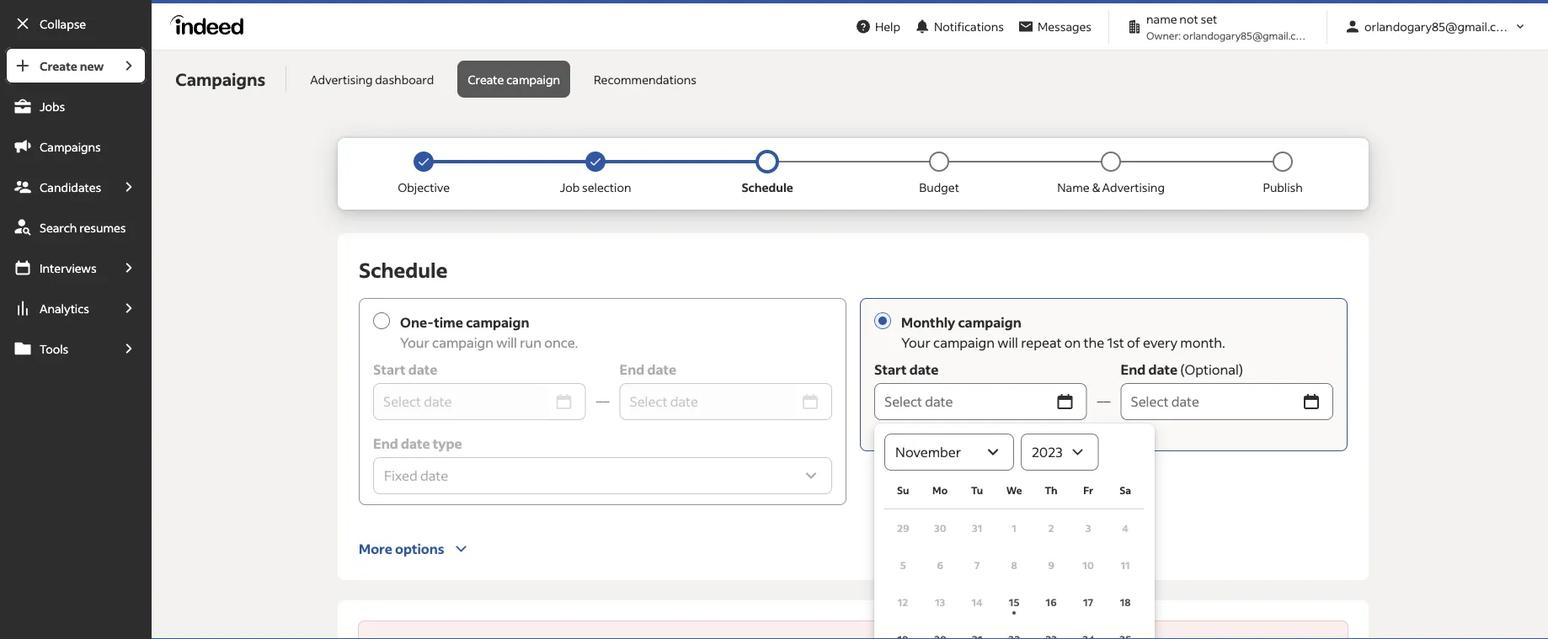 Task type: locate. For each thing, give the bounding box(es) containing it.
15 button
[[996, 584, 1033, 621]]

group
[[152, 0, 1548, 4]]

0 horizontal spatial end
[[373, 435, 398, 453]]

mo
[[933, 484, 948, 497]]

13 button
[[922, 584, 959, 621]]

create for create campaign
[[468, 72, 504, 87]]

candidates link
[[5, 168, 111, 206]]

the
[[1084, 334, 1105, 352]]

tools
[[40, 341, 68, 356]]

create campaign link
[[458, 61, 570, 98]]

1 horizontal spatial advertising
[[1102, 180, 1165, 195]]

job
[[560, 180, 580, 195]]

0 horizontal spatial your
[[400, 334, 430, 352]]

your inside 'monthly campaign your campaign will repeat on the 1st of every month.'
[[901, 334, 931, 352]]

13
[[935, 596, 945, 609]]

will left run at the bottom left
[[496, 334, 517, 352]]

0 vertical spatial end
[[1121, 361, 1146, 379]]

campaigns
[[175, 69, 266, 91], [40, 139, 101, 154]]

time
[[434, 314, 463, 331]]

repeat
[[1021, 334, 1062, 352]]

sa
[[1120, 484, 1131, 497]]

29
[[897, 522, 909, 535]]

0 horizontal spatial create
[[40, 58, 77, 73]]

create
[[40, 58, 77, 73], [468, 72, 504, 87]]

campaign inside "link"
[[506, 72, 560, 87]]

1 horizontal spatial end
[[1121, 361, 1146, 379]]

2 choose a date image from the left
[[1302, 392, 1322, 412]]

11 button
[[1107, 547, 1144, 584]]

notifications button
[[907, 8, 1011, 45]]

campaigns inside campaigns link
[[40, 139, 101, 154]]

on
[[1065, 334, 1081, 352]]

of
[[1127, 334, 1140, 352]]

date down every
[[1148, 361, 1178, 379]]

1 horizontal spatial select date field
[[620, 384, 795, 421]]

1 horizontal spatial campaigns
[[175, 69, 266, 91]]

8 button
[[996, 547, 1033, 584]]

10
[[1083, 559, 1094, 572]]

0 horizontal spatial orlandogary85@gmail.com
[[1183, 29, 1311, 42]]

create for create new
[[40, 58, 77, 73]]

search resumes
[[40, 220, 126, 235]]

2 horizontal spatial select date field
[[1121, 384, 1296, 421]]

Select date field
[[373, 384, 549, 421], [620, 384, 795, 421], [1121, 384, 1296, 421]]

1 horizontal spatial choose a date image
[[1302, 392, 1322, 412]]

12
[[898, 596, 908, 609]]

schedule
[[742, 180, 793, 195], [359, 257, 448, 283]]

1 choose a date image from the left
[[1055, 392, 1075, 412]]

tools link
[[5, 330, 111, 367]]

2 select date field from the left
[[620, 384, 795, 421]]

end down of
[[1121, 361, 1146, 379]]

jobs
[[40, 99, 65, 114]]

1 will from the left
[[496, 334, 517, 352]]

notifications
[[934, 19, 1004, 35]]

10 button
[[1070, 547, 1107, 584]]

orlandogary85@gmail.com
[[1365, 19, 1514, 35], [1183, 29, 1311, 42]]

1 select date field from the left
[[373, 384, 549, 421]]

12 button
[[885, 584, 922, 621]]

2
[[1048, 522, 1054, 535]]

advertising
[[310, 72, 373, 87], [1102, 180, 1165, 195]]

0 horizontal spatial advertising
[[310, 72, 373, 87]]

choose a date image for start date
[[1055, 392, 1075, 412]]

1 horizontal spatial your
[[901, 334, 931, 352]]

1 your from the left
[[400, 334, 430, 352]]

will
[[496, 334, 517, 352], [998, 334, 1018, 352]]

2 your from the left
[[901, 334, 931, 352]]

1 horizontal spatial orlandogary85@gmail.com
[[1365, 19, 1514, 35]]

0 horizontal spatial campaigns
[[40, 139, 101, 154]]

advertising dashboard
[[310, 72, 434, 87]]

0 vertical spatial schedule
[[742, 180, 793, 195]]

1 vertical spatial campaigns
[[40, 139, 101, 154]]

29 button
[[885, 510, 922, 547]]

your down monthly
[[901, 334, 931, 352]]

tu
[[971, 484, 983, 497]]

0 horizontal spatial select date field
[[373, 384, 549, 421]]

30 button
[[922, 510, 959, 547]]

orlandogary85@gmail.com button
[[1338, 11, 1535, 43]]

1 vertical spatial schedule
[[359, 257, 448, 283]]

1 vertical spatial advertising
[[1102, 180, 1165, 195]]

0 horizontal spatial schedule
[[359, 257, 448, 283]]

not
[[1180, 12, 1198, 27]]

help button
[[848, 11, 907, 43]]

date
[[909, 361, 939, 379], [1148, 361, 1178, 379], [401, 435, 430, 453]]

3
[[1086, 522, 1091, 535]]

0 horizontal spatial choose a date image
[[1055, 392, 1075, 412]]

1 horizontal spatial schedule
[[742, 180, 793, 195]]

date right start
[[909, 361, 939, 379]]

1 horizontal spatial will
[[998, 334, 1018, 352]]

0 horizontal spatial date
[[401, 435, 430, 453]]

publish
[[1263, 180, 1303, 195]]

menu bar
[[0, 47, 152, 639]]

create left new
[[40, 58, 77, 73]]

grid containing su
[[885, 471, 1144, 639]]

campaigns down indeed home image
[[175, 69, 266, 91]]

will left repeat
[[998, 334, 1018, 352]]

8
[[1011, 559, 1017, 572]]

end left type
[[373, 435, 398, 453]]

name
[[1057, 180, 1090, 195]]

advertising right the "&" in the right of the page
[[1102, 180, 1165, 195]]

date left type
[[401, 435, 430, 453]]

date for start date
[[909, 361, 939, 379]]

2 will from the left
[[998, 334, 1018, 352]]

advertising left dashboard
[[310, 72, 373, 87]]

help
[[875, 19, 900, 35]]

end
[[1121, 361, 1146, 379], [373, 435, 398, 453]]

choose a date image for end date
[[1302, 392, 1322, 412]]

your down one-
[[400, 334, 430, 352]]

1 vertical spatial end
[[373, 435, 398, 453]]

interviews link
[[5, 249, 111, 286]]

14 button
[[959, 584, 996, 621]]

set
[[1201, 12, 1217, 27]]

more options button
[[359, 519, 471, 560]]

selection
[[582, 180, 631, 195]]

choose a date image
[[1055, 392, 1075, 412], [1302, 392, 1322, 412]]

campaigns up candidates
[[40, 139, 101, 154]]

end date type
[[373, 435, 462, 453]]

0 vertical spatial campaigns
[[175, 69, 266, 91]]

18
[[1120, 596, 1131, 609]]

6 button
[[922, 547, 959, 584]]

31
[[972, 522, 982, 535]]

&
[[1092, 180, 1100, 195]]

recommendations
[[594, 72, 697, 87]]

grid
[[885, 471, 1144, 639]]

campaigns link
[[5, 128, 147, 165]]

create right dashboard
[[468, 72, 504, 87]]

1st
[[1107, 334, 1124, 352]]

1 horizontal spatial create
[[468, 72, 504, 87]]

collapse button
[[5, 5, 147, 42]]

name & advertising
[[1057, 180, 1165, 195]]

0 horizontal spatial will
[[496, 334, 517, 352]]

7
[[974, 559, 980, 572]]

create inside "link"
[[468, 72, 504, 87]]

1 button
[[996, 510, 1033, 547]]

2 horizontal spatial date
[[1148, 361, 1178, 379]]

advertising dashboard link
[[300, 61, 444, 98]]

every
[[1143, 334, 1178, 352]]

None radio
[[373, 313, 390, 330], [874, 313, 891, 330], [373, 313, 390, 330], [874, 313, 891, 330]]

1 horizontal spatial date
[[909, 361, 939, 379]]

analytics link
[[5, 290, 111, 327]]



Task type: vqa. For each thing, say whether or not it's contained in the screenshot.


Task type: describe. For each thing, give the bounding box(es) containing it.
fr
[[1083, 484, 1093, 497]]

4
[[1122, 522, 1129, 535]]

type
[[433, 435, 462, 453]]

Start date field
[[874, 384, 1050, 421]]

indeed home image
[[170, 15, 251, 35]]

9
[[1048, 559, 1054, 572]]

more options
[[359, 541, 444, 558]]

resumes
[[79, 220, 126, 235]]

31 button
[[959, 510, 996, 547]]

name not set owner: orlandogary85@gmail.com element
[[1119, 11, 1317, 43]]

orlandogary85@gmail.com inside dropdown button
[[1365, 19, 1514, 35]]

date for end date (optional)
[[1148, 361, 1178, 379]]

start date
[[874, 361, 939, 379]]

will inside one-time campaign your campaign will run once.
[[496, 334, 517, 352]]

su
[[897, 484, 909, 497]]

interviews
[[40, 260, 97, 275]]

recommendations link
[[584, 61, 707, 98]]

more
[[359, 541, 392, 558]]

once.
[[544, 334, 578, 352]]

3 select date field from the left
[[1121, 384, 1296, 421]]

dashboard
[[375, 72, 434, 87]]

0 vertical spatial advertising
[[310, 72, 373, 87]]

owner:
[[1146, 29, 1181, 42]]

create campaign
[[468, 72, 560, 87]]

name not set owner: orlandogary85@gmail.com
[[1146, 12, 1311, 42]]

30
[[934, 522, 947, 535]]

1
[[1012, 522, 1017, 535]]

end for end date type
[[373, 435, 398, 453]]

one-
[[400, 314, 434, 331]]

collapse
[[40, 16, 86, 31]]

18 button
[[1107, 584, 1144, 621]]

end for end date (optional)
[[1121, 361, 1146, 379]]

5
[[900, 559, 906, 572]]

16
[[1046, 596, 1057, 609]]

6
[[937, 559, 943, 572]]

budget
[[919, 180, 959, 195]]

we
[[1006, 484, 1022, 497]]

search
[[40, 220, 77, 235]]

orlandogary85@gmail.com inside name not set owner: orlandogary85@gmail.com
[[1183, 29, 1311, 42]]

messages link
[[1011, 11, 1098, 43]]

start
[[874, 361, 907, 379]]

3 button
[[1070, 510, 1107, 547]]

date for end date type
[[401, 435, 430, 453]]

2 button
[[1033, 510, 1070, 547]]

messages
[[1038, 19, 1092, 35]]

month.
[[1180, 334, 1225, 352]]

jobs link
[[5, 88, 147, 125]]

14
[[972, 596, 983, 609]]

menu bar containing create new
[[0, 47, 152, 639]]

one-time campaign your campaign will run once.
[[400, 314, 578, 352]]

16 button
[[1033, 584, 1070, 621]]

11
[[1121, 559, 1130, 572]]

job selection
[[560, 180, 631, 195]]

monthly
[[901, 314, 955, 331]]

9 button
[[1033, 547, 1070, 584]]

15
[[1009, 596, 1020, 609]]

create new link
[[5, 47, 111, 84]]

will inside 'monthly campaign your campaign will repeat on the 1st of every month.'
[[998, 334, 1018, 352]]

5 button
[[885, 547, 922, 584]]

th
[[1045, 484, 1058, 497]]

run
[[520, 334, 542, 352]]

7 button
[[959, 547, 996, 584]]

your inside one-time campaign your campaign will run once.
[[400, 334, 430, 352]]

17 button
[[1070, 584, 1107, 621]]

4 button
[[1107, 510, 1144, 547]]

17
[[1083, 596, 1094, 609]]

create new
[[40, 58, 104, 73]]

end date (optional)
[[1121, 361, 1243, 379]]

analytics
[[40, 301, 89, 316]]

name
[[1146, 12, 1177, 27]]



